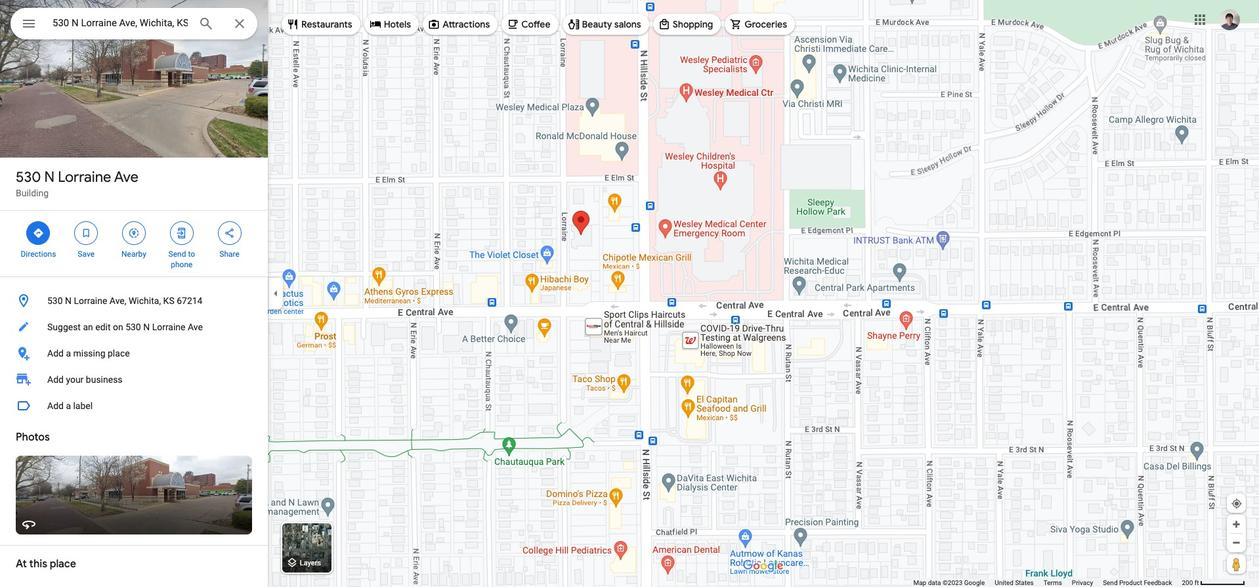 Task type: vqa. For each thing, say whether or not it's contained in the screenshot.
"Suggest An Edit On 338 W 4Th St" Button
no



Task type: locate. For each thing, give the bounding box(es) containing it.
1 vertical spatial ave
[[188, 322, 203, 332]]

2 vertical spatial add
[[47, 401, 64, 411]]

None field
[[53, 15, 188, 31]]

ave
[[114, 168, 138, 186], [188, 322, 203, 332]]

privacy
[[1072, 579, 1093, 586]]

530 inside 'button'
[[125, 322, 141, 332]]

1 horizontal spatial place
[[108, 348, 130, 359]]

0 vertical spatial a
[[66, 348, 71, 359]]

n inside button
[[65, 295, 72, 306]]

530 n lorraine ave, wichita, ks 67214
[[47, 295, 203, 306]]

add for add a label
[[47, 401, 64, 411]]

place down on
[[108, 348, 130, 359]]

coffee
[[522, 18, 551, 30]]

530
[[16, 168, 41, 186], [47, 295, 63, 306], [125, 322, 141, 332]]

lorraine inside "530 n lorraine ave building"
[[58, 168, 111, 186]]

a
[[66, 348, 71, 359], [66, 401, 71, 411]]

n up building
[[44, 168, 55, 186]]

send inside "send to phone"
[[168, 250, 186, 259]]

2 vertical spatial n
[[143, 322, 150, 332]]

2 vertical spatial 530
[[125, 322, 141, 332]]

530 for ave
[[16, 168, 41, 186]]

530 n lorraine ave building
[[16, 168, 138, 198]]

lorraine
[[58, 168, 111, 186], [74, 295, 107, 306], [152, 322, 186, 332]]

footer
[[914, 578, 1182, 587]]

lorraine up an
[[74, 295, 107, 306]]

send product feedback
[[1103, 579, 1172, 586]]

add
[[47, 348, 64, 359], [47, 374, 64, 385], [47, 401, 64, 411]]

1 vertical spatial lorraine
[[74, 295, 107, 306]]

google account: nolan park  
(nolan.park@adept.ai) image
[[1219, 9, 1240, 30]]

530 inside "530 n lorraine ave building"
[[16, 168, 41, 186]]

530 N Lorraine Ave, Wichita, KS 67214 field
[[11, 8, 257, 39]]

a inside button
[[66, 401, 71, 411]]

0 horizontal spatial n
[[44, 168, 55, 186]]

directions
[[21, 250, 56, 259]]

add for add a missing place
[[47, 348, 64, 359]]

ave down 67214 at left bottom
[[188, 322, 203, 332]]

to
[[188, 250, 195, 259]]

missing
[[73, 348, 105, 359]]

place right this
[[50, 557, 76, 571]]

1 horizontal spatial n
[[65, 295, 72, 306]]

add left 'your'
[[47, 374, 64, 385]]

footer inside google maps element
[[914, 578, 1182, 587]]

0 horizontal spatial send
[[168, 250, 186, 259]]

add a missing place
[[47, 348, 130, 359]]

united
[[995, 579, 1014, 586]]

1 add from the top
[[47, 348, 64, 359]]

0 vertical spatial ave
[[114, 168, 138, 186]]

a left missing
[[66, 348, 71, 359]]

place inside button
[[108, 348, 130, 359]]

n up the suggest
[[65, 295, 72, 306]]

530 n lorraine ave, wichita, ks 67214 button
[[0, 288, 268, 314]]

lorraine for ave
[[58, 168, 111, 186]]

suggest an edit on 530 n lorraine ave
[[47, 322, 203, 332]]

0 vertical spatial send
[[168, 250, 186, 259]]

phone
[[171, 260, 193, 269]]

place
[[108, 348, 130, 359], [50, 557, 76, 571]]

2 horizontal spatial n
[[143, 322, 150, 332]]

united states button
[[995, 578, 1034, 587]]

send to phone
[[168, 250, 195, 269]]

add a label button
[[0, 393, 268, 419]]

1 horizontal spatial 530
[[47, 295, 63, 306]]

attractions button
[[423, 9, 498, 40]]

send inside the send product feedback button
[[1103, 579, 1118, 586]]

1 vertical spatial 530
[[47, 295, 63, 306]]

add inside button
[[47, 401, 64, 411]]

0 horizontal spatial place
[[50, 557, 76, 571]]

map data ©2023 google
[[914, 579, 985, 586]]

feedback
[[1144, 579, 1172, 586]]

530 right on
[[125, 322, 141, 332]]

photos
[[16, 431, 50, 444]]

0 horizontal spatial 530
[[16, 168, 41, 186]]

label
[[73, 401, 93, 411]]

n inside "530 n lorraine ave building"
[[44, 168, 55, 186]]

0 vertical spatial lorraine
[[58, 168, 111, 186]]

0 horizontal spatial ave
[[114, 168, 138, 186]]

0 vertical spatial n
[[44, 168, 55, 186]]

2 a from the top
[[66, 401, 71, 411]]

add inside button
[[47, 348, 64, 359]]

2 vertical spatial lorraine
[[152, 322, 186, 332]]

 search field
[[11, 8, 257, 42]]

a inside button
[[66, 348, 71, 359]]

0 vertical spatial place
[[108, 348, 130, 359]]

building
[[16, 188, 49, 198]]

lorraine down ks
[[152, 322, 186, 332]]


[[32, 226, 44, 240]]

send
[[168, 250, 186, 259], [1103, 579, 1118, 586]]

suggest an edit on 530 n lorraine ave button
[[0, 314, 268, 340]]

1 vertical spatial add
[[47, 374, 64, 385]]

add down the suggest
[[47, 348, 64, 359]]

n down wichita,
[[143, 322, 150, 332]]

add left label
[[47, 401, 64, 411]]

send up phone
[[168, 250, 186, 259]]

2 horizontal spatial 530
[[125, 322, 141, 332]]

united states
[[995, 579, 1034, 586]]

shopping button
[[653, 9, 721, 40]]

1 vertical spatial n
[[65, 295, 72, 306]]

privacy button
[[1072, 578, 1093, 587]]

530 inside button
[[47, 295, 63, 306]]

ave up ""
[[114, 168, 138, 186]]

collapse side panel image
[[269, 286, 283, 301]]

1 vertical spatial send
[[1103, 579, 1118, 586]]

shopping
[[673, 18, 713, 30]]

3 add from the top
[[47, 401, 64, 411]]

on
[[113, 322, 123, 332]]

1 horizontal spatial ave
[[188, 322, 203, 332]]

0 vertical spatial 530
[[16, 168, 41, 186]]

530 up the suggest
[[47, 295, 63, 306]]


[[80, 226, 92, 240]]

footer containing map data ©2023 google
[[914, 578, 1182, 587]]

ave inside "530 n lorraine ave building"
[[114, 168, 138, 186]]

1 horizontal spatial send
[[1103, 579, 1118, 586]]

lorraine for ave,
[[74, 295, 107, 306]]

lorraine up the 
[[58, 168, 111, 186]]

lorraine inside 'button'
[[152, 322, 186, 332]]

zoom out image
[[1232, 538, 1242, 548]]

lorraine inside button
[[74, 295, 107, 306]]

n
[[44, 168, 55, 186], [65, 295, 72, 306], [143, 322, 150, 332]]

a left label
[[66, 401, 71, 411]]

200 ft
[[1182, 579, 1199, 586]]

1 a from the top
[[66, 348, 71, 359]]

share
[[220, 250, 240, 259]]

2 add from the top
[[47, 374, 64, 385]]

 button
[[11, 8, 47, 42]]

0 vertical spatial add
[[47, 348, 64, 359]]

200
[[1182, 579, 1193, 586]]

send left product
[[1103, 579, 1118, 586]]


[[128, 226, 140, 240]]

1 vertical spatial a
[[66, 401, 71, 411]]

restaurants button
[[282, 9, 360, 40]]

map
[[914, 579, 927, 586]]

edit
[[95, 322, 111, 332]]

530 up building
[[16, 168, 41, 186]]



Task type: describe. For each thing, give the bounding box(es) containing it.
n inside 'button'
[[143, 322, 150, 332]]

67214
[[177, 295, 203, 306]]

business
[[86, 374, 123, 385]]

suggest
[[47, 322, 81, 332]]

none field inside 530 n lorraine ave, wichita, ks 67214 field
[[53, 15, 188, 31]]

n for ave,
[[65, 295, 72, 306]]

data
[[928, 579, 941, 586]]

ave,
[[110, 295, 126, 306]]

save
[[78, 250, 95, 259]]


[[21, 14, 37, 33]]

show street view coverage image
[[1227, 554, 1246, 574]]

add a label
[[47, 401, 93, 411]]

google maps element
[[0, 0, 1259, 587]]

send for send product feedback
[[1103, 579, 1118, 586]]

wichita,
[[129, 295, 161, 306]]

©2023
[[943, 579, 963, 586]]

add for add your business
[[47, 374, 64, 385]]

layers
[[300, 559, 321, 568]]

ave inside 'button'
[[188, 322, 203, 332]]

200 ft button
[[1182, 579, 1246, 586]]

beauty
[[582, 18, 612, 30]]

terms button
[[1044, 578, 1062, 587]]


[[224, 226, 235, 240]]

groceries
[[745, 18, 787, 30]]

send for send to phone
[[168, 250, 186, 259]]

n for ave
[[44, 168, 55, 186]]

states
[[1015, 579, 1034, 586]]

show your location image
[[1231, 498, 1243, 510]]

530 n lorraine ave main content
[[0, 0, 268, 587]]

at this place
[[16, 557, 76, 571]]

restaurants
[[301, 18, 352, 30]]

send product feedback button
[[1103, 578, 1172, 587]]

a for label
[[66, 401, 71, 411]]

hotels
[[384, 18, 411, 30]]

add your business
[[47, 374, 123, 385]]

ft
[[1195, 579, 1199, 586]]

groceries button
[[725, 9, 795, 40]]

zoom in image
[[1232, 519, 1242, 529]]

hotels button
[[364, 9, 419, 40]]

at
[[16, 557, 27, 571]]

beauty salons button
[[562, 9, 649, 40]]

this
[[29, 557, 47, 571]]

google
[[964, 579, 985, 586]]

your
[[66, 374, 84, 385]]

terms
[[1044, 579, 1062, 586]]

actions for 530 n lorraine ave region
[[0, 211, 268, 276]]

add a missing place button
[[0, 340, 268, 366]]

a for missing
[[66, 348, 71, 359]]

an
[[83, 322, 93, 332]]

attractions
[[443, 18, 490, 30]]

coffee button
[[502, 9, 558, 40]]

nearby
[[122, 250, 146, 259]]

add your business link
[[0, 366, 268, 393]]

beauty salons
[[582, 18, 641, 30]]

530 for ave,
[[47, 295, 63, 306]]


[[176, 226, 188, 240]]

1 vertical spatial place
[[50, 557, 76, 571]]

ks
[[163, 295, 174, 306]]

product
[[1120, 579, 1143, 586]]

salons
[[614, 18, 641, 30]]



